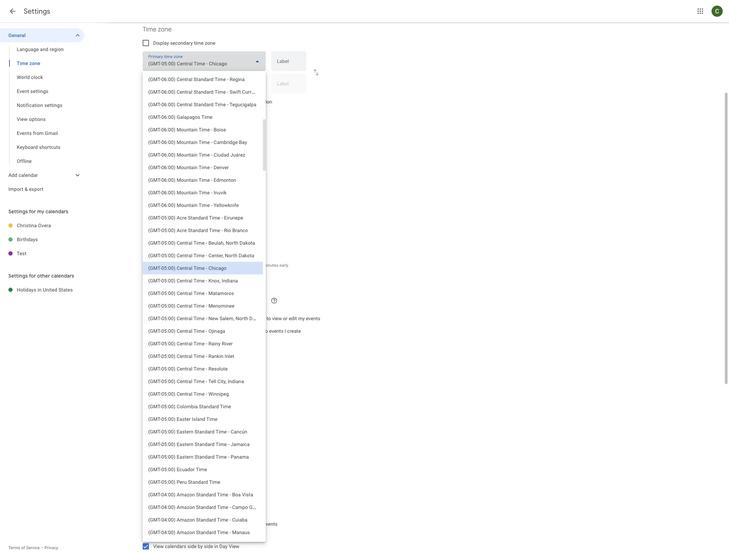 Task type: locate. For each thing, give the bounding box(es) containing it.
display for display secondary time zone
[[153, 40, 169, 46]]

None field
[[143, 51, 266, 71]]

2 vertical spatial my
[[298, 316, 305, 322]]

10
[[258, 263, 262, 268]]

time
[[194, 40, 204, 46], [210, 99, 220, 105]]

event settings
[[17, 89, 48, 94], [143, 212, 182, 220]]

keyboard
[[17, 144, 38, 150]]

if left they
[[215, 316, 218, 322]]

0 vertical spatial world
[[17, 75, 30, 80]]

1 vertical spatial in
[[214, 544, 218, 550]]

0 horizontal spatial world clock
[[17, 75, 43, 80]]

show
[[153, 160, 165, 165], [153, 477, 165, 482], [153, 488, 165, 494], [153, 499, 165, 505], [153, 510, 165, 516]]

1 horizontal spatial i
[[285, 329, 286, 334]]

zone inside group
[[29, 61, 40, 66]]

(gmt minus 06:00)mountain time - denver option
[[143, 161, 263, 174]]

google
[[186, 113, 199, 118], [194, 329, 209, 334]]

events
[[17, 130, 32, 136]]

zone
[[158, 26, 172, 34], [205, 40, 215, 46], [29, 61, 40, 66], [221, 99, 231, 105]]

overa
[[38, 223, 51, 228]]

2 for from the top
[[29, 273, 36, 279]]

(gmt minus 05:00)central time - winnipeg option
[[143, 388, 263, 401]]

0 horizontal spatial clock
[[31, 75, 43, 80]]

1 vertical spatial 30
[[240, 522, 246, 527]]

in inside tree item
[[38, 287, 42, 293]]

view options up show weekends
[[143, 462, 179, 470]]

0 horizontal spatial if
[[186, 430, 189, 436]]

reduce
[[153, 533, 169, 538]]

time zone up secondary
[[143, 26, 172, 34]]

if
[[215, 316, 218, 322], [186, 430, 189, 436]]

0 horizontal spatial and
[[40, 47, 48, 52]]

video
[[223, 329, 234, 334]]

0 horizontal spatial in
[[38, 287, 42, 293]]

settings for settings for other calendars
[[8, 273, 28, 279]]

30
[[151, 263, 156, 268], [240, 522, 246, 527]]

settings up holidays
[[8, 273, 28, 279]]

1 vertical spatial the
[[171, 533, 178, 538]]

0 vertical spatial view options
[[17, 116, 46, 122]]

time zone down language
[[17, 61, 40, 66]]

and left "longer"
[[218, 263, 225, 268]]

keyboard shortcuts
[[17, 144, 61, 150]]

options up events from gmail
[[29, 116, 46, 122]]

more
[[154, 113, 164, 118]]

30 right as
[[240, 522, 246, 527]]

import & export
[[8, 186, 43, 192]]

2 show from the top
[[153, 477, 165, 482]]

0 vertical spatial my
[[184, 99, 191, 105]]

to
[[163, 99, 167, 105], [233, 99, 237, 105], [267, 316, 271, 322], [264, 329, 268, 334]]

2 vertical spatial settings
[[8, 273, 28, 279]]

region
[[50, 47, 64, 52]]

edit
[[289, 316, 297, 322]]

1 side from the left
[[188, 544, 197, 550]]

privacy
[[45, 546, 58, 551]]

1 horizontal spatial event
[[143, 212, 158, 220]]

show week numbers
[[153, 510, 198, 516]]

0 horizontal spatial event
[[17, 89, 29, 94]]

show left week
[[153, 510, 165, 516]]

christina overa tree item
[[0, 219, 84, 233]]

in left day
[[214, 544, 218, 550]]

tasks
[[191, 499, 203, 505]]

notification
[[17, 103, 43, 108], [143, 361, 176, 369]]

settings for settings
[[24, 7, 50, 16]]

if right only at the bottom left of page
[[186, 430, 189, 436]]

tree containing general
[[0, 28, 84, 196]]

how
[[177, 113, 185, 118]]

google right "how"
[[186, 113, 199, 118]]

holidays in united states tree item
[[0, 283, 84, 297]]

my up christina overa tree item
[[37, 209, 44, 215]]

world clock up show world clock
[[143, 145, 176, 153]]

minute up guest
[[157, 263, 170, 268]]

0 horizontal spatial notification settings
[[17, 103, 62, 108]]

automatically
[[153, 329, 183, 334]]

5
[[189, 263, 191, 268]]

have right they
[[230, 316, 240, 322]]

1 horizontal spatial of
[[203, 533, 207, 538]]

holidays in united states link
[[17, 283, 84, 297]]

see
[[176, 316, 184, 322]]

my right the edit on the left of the page
[[298, 316, 305, 322]]

early right 10 in the top left of the page
[[280, 263, 288, 268]]

1 horizontal spatial minute
[[247, 522, 262, 527]]

show left the completed
[[153, 499, 165, 505]]

notification up events
[[17, 103, 43, 108]]

show down show weekends
[[153, 488, 165, 494]]

2 horizontal spatial my
[[298, 316, 305, 322]]

0 vertical spatial or
[[283, 316, 288, 322]]

1 horizontal spatial my
[[184, 99, 191, 105]]

0 vertical spatial clock
[[31, 75, 43, 80]]

1 horizontal spatial view options
[[143, 462, 179, 470]]

0 vertical spatial time
[[194, 40, 204, 46]]

(gmt minus 05:00)central time - matamoros option
[[143, 287, 263, 300]]

(gmt minus 06:00)mountain time - cambridge bay option
[[143, 136, 263, 149]]

and left the region
[[40, 47, 48, 52]]

permission
[[241, 316, 265, 322]]

display up reduce
[[153, 522, 169, 527]]

show for show weekends
[[153, 477, 165, 482]]

the down the shorter
[[171, 533, 178, 538]]

notification settings
[[17, 103, 62, 108], [143, 361, 200, 369]]

world clock inside group
[[17, 75, 43, 80]]

or right "yes"
[[241, 430, 245, 436]]

1 horizontal spatial clock
[[161, 145, 176, 153]]

google down invitations at the bottom left of page
[[194, 329, 209, 334]]

my right update
[[184, 99, 191, 105]]

settings right go back image on the top
[[24, 7, 50, 16]]

early
[[208, 263, 217, 268], [280, 263, 288, 268]]

responded
[[204, 430, 227, 436]]

for left other
[[29, 273, 36, 279]]

0 horizontal spatial minutes
[[192, 263, 207, 268]]

create
[[287, 329, 301, 334]]

display secondary time zone
[[153, 40, 215, 46]]

calendars down reduce
[[165, 544, 186, 550]]

calendars for settings for my calendars
[[46, 209, 68, 215]]

shorter
[[170, 522, 186, 527]]

world up show world clock
[[143, 145, 159, 153]]

event
[[17, 89, 29, 94], [143, 212, 158, 220]]

world clock down language
[[17, 75, 43, 80]]

(gmt minus 06:00)mountain time - boise option
[[143, 123, 263, 136]]

1 vertical spatial and
[[218, 263, 225, 268]]

conferences
[[236, 329, 262, 334]]

1 horizontal spatial time
[[210, 99, 220, 105]]

terms
[[8, 546, 20, 551]]

ask
[[153, 99, 161, 105]]

0 horizontal spatial world
[[17, 75, 30, 80]]

settings
[[24, 7, 50, 16], [8, 209, 28, 215], [8, 273, 28, 279]]

0 horizontal spatial time
[[17, 61, 28, 66]]

show left 'weekends'
[[153, 477, 165, 482]]

clock inside group
[[31, 75, 43, 80]]

automatically add google meet video conferences to events i create
[[153, 329, 301, 334]]

the
[[203, 522, 210, 527], [171, 533, 178, 538]]

1 horizontal spatial world clock
[[143, 145, 176, 153]]

(gmt minus 05:00)central time - center, north dakota option
[[143, 249, 263, 262]]

(gmt minus 05:00)peru standard time option
[[143, 476, 263, 489]]

the left same
[[203, 522, 210, 527]]

early down (gmt minus 05:00)central time - center, north dakota option
[[208, 263, 217, 268]]

(gmt minus 04:00)amazon standard time - boa vista option
[[143, 489, 263, 501]]

30 right the end
[[151, 263, 156, 268]]

(gmt minus 06:00)mountain time - inuvik option
[[143, 186, 263, 199]]

week
[[167, 510, 178, 516]]

side right by
[[204, 544, 213, 550]]

0 vertical spatial 30
[[151, 263, 156, 268]]

0 horizontal spatial of
[[21, 546, 25, 551]]

1 horizontal spatial event settings
[[143, 212, 182, 220]]

time zone
[[143, 26, 172, 34], [17, 61, 40, 66]]

minute right as
[[247, 522, 262, 527]]

events up tasks
[[186, 488, 200, 494]]

minutes
[[192, 263, 207, 268], [263, 263, 278, 268]]

as
[[234, 522, 239, 527]]

0 horizontal spatial i
[[190, 430, 191, 436]]

1 horizontal spatial minutes
[[263, 263, 278, 268]]

group
[[0, 42, 84, 168]]

of left past
[[203, 533, 207, 538]]

view down reduce
[[153, 544, 164, 550]]

1 vertical spatial view options
[[143, 462, 179, 470]]

1 vertical spatial world clock
[[143, 145, 176, 153]]

options up show weekends
[[158, 462, 179, 470]]

1 horizontal spatial time
[[143, 26, 156, 34]]

show left world
[[153, 160, 165, 165]]

view options
[[17, 116, 46, 122], [143, 462, 179, 470]]

2 horizontal spatial clock
[[180, 160, 191, 165]]

1 vertical spatial display
[[153, 522, 169, 527]]

1 vertical spatial settings
[[8, 209, 28, 215]]

1 horizontal spatial side
[[204, 544, 213, 550]]

all
[[185, 316, 190, 322]]

clock down language and region
[[31, 75, 43, 80]]

0 vertical spatial event settings
[[17, 89, 48, 94]]

notification settings up from
[[17, 103, 62, 108]]

"yes"
[[228, 430, 239, 436]]

1 display from the top
[[153, 40, 169, 46]]

1 horizontal spatial if
[[215, 316, 218, 322]]

of right terms
[[21, 546, 25, 551]]

3 show from the top
[[153, 488, 165, 494]]

1 vertical spatial if
[[186, 430, 189, 436]]

calendars up overa
[[46, 209, 68, 215]]

0 vertical spatial world clock
[[17, 75, 43, 80]]

1 horizontal spatial 30
[[240, 522, 246, 527]]

0 horizontal spatial early
[[208, 263, 217, 268]]

my
[[184, 99, 191, 105], [37, 209, 44, 215], [298, 316, 305, 322]]

1 early from the left
[[208, 263, 217, 268]]

1 vertical spatial world
[[143, 145, 159, 153]]

or left the edit on the left of the page
[[283, 316, 288, 322]]

general
[[8, 33, 26, 38]]

1 for from the top
[[29, 209, 36, 215]]

(gmt minus 06:00)central standard time - swift current option
[[143, 86, 263, 98]]

1 vertical spatial minute
[[247, 522, 262, 527]]

display for display shorter events the same size as 30 minute events
[[153, 522, 169, 527]]

(gmt minus 05:00)central time - menominee option
[[143, 300, 263, 312]]

1 horizontal spatial options
[[158, 462, 179, 470]]

in left united in the left bottom of the page
[[38, 287, 42, 293]]

(gmt minus 05:00)central time - rankin inlet option
[[143, 350, 263, 363]]

0 horizontal spatial have
[[192, 430, 203, 436]]

to left the view at left
[[267, 316, 271, 322]]

show for show world clock
[[153, 160, 165, 165]]

1 vertical spatial for
[[29, 273, 36, 279]]

2 side from the left
[[204, 544, 213, 550]]

settings for other calendars
[[8, 273, 74, 279]]

1 vertical spatial of
[[21, 546, 25, 551]]

(gmt minus 05:00)eastern standard time - jamaica option
[[143, 438, 263, 451]]

notification settings down automatically
[[143, 361, 200, 369]]

1 vertical spatial have
[[192, 430, 203, 436]]

have down sounds
[[192, 430, 203, 436]]

zone up works
[[221, 99, 231, 105]]

world clock
[[17, 75, 43, 80], [143, 145, 176, 153]]

5 show from the top
[[153, 510, 165, 516]]

calendars up states
[[51, 273, 74, 279]]

1 horizontal spatial early
[[280, 263, 288, 268]]

test tree item
[[0, 247, 84, 261]]

1 minutes from the left
[[192, 263, 207, 268]]

view up events
[[17, 116, 28, 122]]

0 vertical spatial notification settings
[[17, 103, 62, 108]]

zone down language and region
[[29, 61, 40, 66]]

settings for my calendars tree
[[0, 219, 84, 261]]

for up christina overa
[[29, 209, 36, 215]]

notify
[[153, 430, 166, 436]]

learn more about how google calendar works across
[[143, 113, 244, 118]]

time right primary
[[210, 99, 220, 105]]

(gmt minus 05:00)central time - ojinaga option
[[143, 325, 263, 338]]

1 vertical spatial notification
[[143, 361, 176, 369]]

from
[[33, 130, 44, 136]]

(gmt minus 05:00)eastern standard time - panama option
[[143, 451, 263, 464]]

minutes right 10 in the top left of the page
[[263, 263, 278, 268]]

0 horizontal spatial side
[[188, 544, 197, 550]]

other
[[37, 273, 50, 279]]

1 vertical spatial time
[[210, 99, 220, 105]]

0 vertical spatial have
[[230, 316, 240, 322]]

0 vertical spatial options
[[29, 116, 46, 122]]

0 vertical spatial settings
[[24, 7, 50, 16]]

0 vertical spatial notification
[[17, 103, 43, 108]]

(gmt minus 05:00)acre standard time - rio branco option
[[143, 224, 263, 237]]

side left by
[[188, 544, 197, 550]]

event inside group
[[17, 89, 29, 94]]

display
[[153, 40, 169, 46], [153, 522, 169, 527]]

view right day
[[229, 544, 239, 550]]

(gmt minus 04:00)amazon standard time - porto velho option
[[143, 539, 263, 552]]

0 vertical spatial in
[[38, 287, 42, 293]]

to right conferences
[[264, 329, 268, 334]]

1 horizontal spatial have
[[230, 316, 240, 322]]

0 horizontal spatial options
[[29, 116, 46, 122]]

options
[[29, 116, 46, 122], [158, 462, 179, 470]]

4 show from the top
[[153, 499, 165, 505]]

i left 'create'
[[285, 329, 286, 334]]

clock right world
[[180, 160, 191, 165]]

0 horizontal spatial event settings
[[17, 89, 48, 94]]

(gmt minus 05:00)central time - resolute option
[[143, 363, 263, 375]]

notification settings inside group
[[17, 103, 62, 108]]

zone up secondary
[[158, 26, 172, 34]]

clock up show world clock
[[161, 145, 176, 153]]

1 vertical spatial notification settings
[[143, 361, 200, 369]]

world down language
[[17, 75, 30, 80]]

play
[[153, 419, 162, 424]]

united
[[43, 287, 57, 293]]

0 vertical spatial event
[[17, 89, 29, 94]]

works
[[218, 113, 229, 118]]

1 horizontal spatial or
[[283, 316, 288, 322]]

2 display from the top
[[153, 522, 169, 527]]

1 horizontal spatial the
[[203, 522, 210, 527]]

0 horizontal spatial view options
[[17, 116, 46, 122]]

show for show week numbers
[[153, 510, 165, 516]]

past
[[209, 533, 218, 538]]

1 horizontal spatial in
[[214, 544, 218, 550]]

and
[[40, 47, 48, 52], [218, 263, 225, 268]]

world inside group
[[17, 75, 30, 80]]

birthdays tree item
[[0, 233, 84, 247]]

to left current
[[233, 99, 237, 105]]

options inside group
[[29, 116, 46, 122]]

time right secondary
[[194, 40, 204, 46]]

1 vertical spatial time
[[17, 61, 28, 66]]

default guest permissions
[[146, 276, 194, 281]]

0 vertical spatial time zone
[[143, 26, 172, 34]]

i right only at the bottom left of page
[[190, 430, 191, 436]]

tree
[[0, 28, 84, 196]]

have
[[230, 316, 240, 322], [192, 430, 203, 436]]

0 vertical spatial display
[[153, 40, 169, 46]]

view options up events from gmail
[[17, 116, 46, 122]]

group containing language and region
[[0, 42, 84, 168]]

settings up christina
[[8, 209, 28, 215]]

test link
[[17, 247, 84, 261]]

1 show from the top
[[153, 160, 165, 165]]

add
[[184, 329, 193, 334]]

only
[[176, 430, 185, 436]]

1 vertical spatial my
[[37, 209, 44, 215]]

display left secondary
[[153, 40, 169, 46]]

notification down automatically
[[143, 361, 176, 369]]

settings heading
[[24, 7, 50, 16]]

minutes right "5"
[[192, 263, 207, 268]]

0 vertical spatial minute
[[157, 263, 170, 268]]

1 vertical spatial time zone
[[17, 61, 40, 66]]

for for other
[[29, 273, 36, 279]]



Task type: describe. For each thing, give the bounding box(es) containing it.
language and region
[[17, 47, 64, 52]]

(gmt minus 05:00)ecuador time option
[[143, 464, 263, 476]]

settings for settings for my calendars
[[8, 209, 28, 215]]

(gmt minus 06:00)mountain time - ciudad juárez option
[[143, 149, 263, 161]]

0 vertical spatial google
[[186, 113, 199, 118]]

view inside group
[[17, 116, 28, 122]]

settings for my calendars
[[8, 209, 68, 215]]

gmail
[[45, 130, 58, 136]]

brightness
[[179, 533, 202, 538]]

(gmt minus 05:00)central time - rainy river option
[[143, 338, 263, 350]]

by
[[198, 544, 203, 550]]

0 vertical spatial of
[[203, 533, 207, 538]]

import
[[8, 186, 23, 192]]

view
[[272, 316, 282, 322]]

calendar
[[19, 172, 38, 178]]

add calendar
[[8, 172, 38, 178]]

let others see all invitations if they have permission to view or edit my events
[[153, 316, 320, 322]]

1 vertical spatial event
[[143, 212, 158, 220]]

events up reduce the brightness of past events
[[187, 522, 201, 527]]

show completed tasks
[[153, 499, 203, 505]]

speedy meetings
[[153, 249, 191, 254]]

2 vertical spatial calendars
[[165, 544, 186, 550]]

invitations
[[192, 316, 214, 322]]

end 30 minute meetings 5 minutes early and longer meetings 10 minutes early
[[143, 263, 288, 268]]

general tree item
[[0, 28, 84, 42]]

0 horizontal spatial 30
[[151, 263, 156, 268]]

&
[[25, 186, 28, 192]]

1 vertical spatial i
[[190, 430, 191, 436]]

(gmt minus 06:00)mountain time - edmonton option
[[143, 174, 263, 186]]

(gmt minus 05:00)colombia standard time option
[[143, 401, 263, 413]]

view up show weekends
[[143, 462, 156, 470]]

time zone inside group
[[17, 61, 40, 66]]

completed
[[167, 499, 190, 505]]

1 vertical spatial options
[[158, 462, 179, 470]]

(gmt minus 06:00)central standard time - monterrey option
[[143, 61, 263, 73]]

1 vertical spatial or
[[241, 430, 245, 436]]

terms of service link
[[8, 546, 40, 551]]

end
[[143, 263, 150, 268]]

christina overa
[[17, 223, 51, 228]]

holidays in united states
[[17, 287, 73, 293]]

events from gmail
[[17, 130, 58, 136]]

calendars for settings for other calendars
[[51, 273, 74, 279]]

zone up (gmt minus 06:00)central standard time - monterrey option
[[205, 40, 215, 46]]

for for my
[[29, 209, 36, 215]]

1 horizontal spatial notification settings
[[143, 361, 200, 369]]

reduce the brightness of past events
[[153, 533, 234, 538]]

(gmt minus 04:00)amazon standard time - campo grande option
[[143, 501, 263, 514]]

2 early from the left
[[280, 263, 288, 268]]

meetings up "5"
[[170, 249, 191, 254]]

birthdays link
[[17, 233, 84, 247]]

(gmt minus 04:00)amazon standard time - manaus option
[[143, 527, 263, 539]]

notification
[[164, 419, 188, 424]]

test
[[17, 251, 26, 256]]

show for show completed tasks
[[153, 499, 165, 505]]

1 vertical spatial event settings
[[143, 212, 182, 220]]

1 vertical spatial clock
[[161, 145, 176, 153]]

0 horizontal spatial time
[[194, 40, 204, 46]]

day
[[219, 544, 228, 550]]

ask to update my primary time zone to current location
[[153, 99, 272, 105]]

others
[[161, 316, 175, 322]]

location
[[255, 99, 272, 105]]

meetings left "5"
[[171, 263, 188, 268]]

0 vertical spatial i
[[285, 329, 286, 334]]

display shorter events the same size as 30 minute events
[[153, 522, 278, 527]]

current
[[238, 99, 254, 105]]

1 horizontal spatial time zone
[[143, 26, 172, 34]]

show world clock
[[153, 160, 191, 165]]

notification inside group
[[17, 103, 43, 108]]

primary
[[192, 99, 209, 105]]

default
[[146, 276, 159, 281]]

export
[[29, 186, 43, 192]]

events right as
[[263, 522, 278, 527]]

play notification sounds
[[153, 419, 205, 424]]

time inside group
[[17, 61, 28, 66]]

1 horizontal spatial world
[[143, 145, 159, 153]]

show declined events
[[153, 488, 200, 494]]

0 horizontal spatial the
[[171, 533, 178, 538]]

world
[[167, 160, 179, 165]]

let
[[153, 316, 160, 322]]

(gmt minus 05:00)acre standard time - eirunepe option
[[143, 212, 263, 224]]

and inside group
[[40, 47, 48, 52]]

christina
[[17, 223, 37, 228]]

event settings inside group
[[17, 89, 48, 94]]

0 horizontal spatial my
[[37, 209, 44, 215]]

guest
[[160, 276, 170, 281]]

(gmt minus 06:00)galapagos time option
[[143, 111, 263, 123]]

0 horizontal spatial minute
[[157, 263, 170, 268]]

1 vertical spatial google
[[194, 329, 209, 334]]

add
[[8, 172, 17, 178]]

1 horizontal spatial and
[[218, 263, 225, 268]]

longer
[[226, 263, 238, 268]]

update
[[168, 99, 183, 105]]

speedy
[[153, 249, 169, 254]]

(gmt minus 06:00)mountain time - yellowknife option
[[143, 199, 263, 212]]

(gmt minus 05:00)central time - new salem, north dakota option
[[143, 312, 263, 325]]

they
[[219, 316, 229, 322]]

2 vertical spatial clock
[[180, 160, 191, 165]]

learn
[[143, 113, 153, 118]]

(gmt minus 05:00)eastern standard time - cancún option
[[143, 426, 263, 438]]

shortcuts
[[39, 144, 61, 150]]

(gmt minus 06:00)central standard time - tegucigalpa option
[[143, 98, 263, 111]]

show for show declined events
[[153, 488, 165, 494]]

across
[[230, 113, 243, 118]]

(gmt minus 05:00)central time - knox, indiana option
[[143, 275, 263, 287]]

secondary
[[170, 40, 193, 46]]

events right the edit on the left of the page
[[306, 316, 320, 322]]

go back image
[[8, 7, 17, 15]]

(gmt minus 05:00)central time - chicago option
[[143, 262, 263, 275]]

0 vertical spatial the
[[203, 522, 210, 527]]

–
[[41, 546, 44, 551]]

terms of service – privacy
[[8, 546, 58, 551]]

show weekends
[[153, 477, 188, 482]]

2 minutes from the left
[[263, 263, 278, 268]]

about
[[165, 113, 176, 118]]

states
[[59, 287, 73, 293]]

Label for secondary time zone. text field
[[277, 81, 301, 91]]

"maybe"
[[246, 430, 264, 436]]

permissions
[[171, 276, 194, 281]]

meetings left 10 in the top left of the page
[[239, 263, 257, 268]]

declined
[[167, 488, 185, 494]]

0 vertical spatial time
[[143, 26, 156, 34]]

meet
[[210, 329, 221, 334]]

numbers
[[179, 510, 198, 516]]

Label for primary time zone. text field
[[277, 59, 301, 69]]

birthdays
[[17, 237, 38, 242]]

me
[[168, 430, 174, 436]]

view options inside group
[[17, 116, 46, 122]]

notify me only if i have responded "yes" or "maybe"
[[153, 430, 264, 436]]

same
[[211, 522, 223, 527]]

(gmt minus 05:00)central time - beulah, north dakota option
[[143, 237, 263, 249]]

(gmt minus 05:00)central time - tell city, indiana option
[[143, 375, 263, 388]]

events down "size"
[[219, 533, 234, 538]]

(gmt minus 05:00)easter island time option
[[143, 413, 263, 426]]

events down the view at left
[[269, 329, 284, 334]]

(gmt minus 06:00)central standard time - regina option
[[143, 73, 263, 86]]

1 horizontal spatial notification
[[143, 361, 176, 369]]

to right the ask
[[163, 99, 167, 105]]

weekends
[[167, 477, 188, 482]]

(gmt minus 04:00)amazon standard time - cuiaba option
[[143, 514, 263, 527]]

view calendars side by side in day view
[[153, 544, 239, 550]]

size
[[224, 522, 233, 527]]



Task type: vqa. For each thing, say whether or not it's contained in the screenshot.
appear
no



